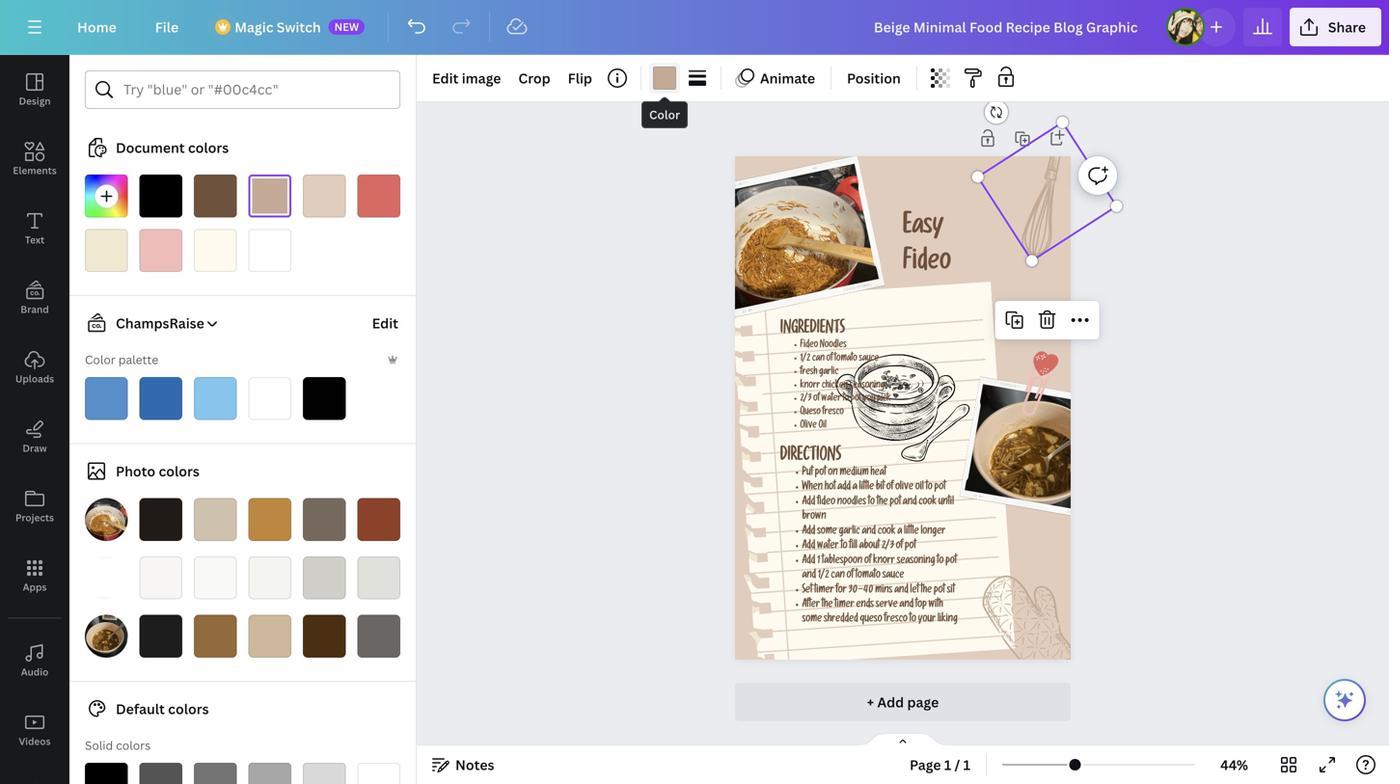Task type: locate. For each thing, give the bounding box(es) containing it.
color
[[650, 107, 681, 123], [85, 352, 116, 368]]

design
[[19, 95, 51, 108]]

after
[[803, 600, 820, 611]]

liking
[[938, 615, 958, 626]]

+
[[868, 694, 875, 712]]

seasoning inside put pot on medium heat when hot add a little bit of olive oil to pot add fideo noodles to the pot and cook until brown add some garlic and cook a little longer add water to fill about 2/3 of pot add 1 tablespoon of knorr seasoning to pot and 1/2 can of tomato sauce set timer for 30-40 mins and let the pot sit after the timer ends serve and top with some shredded queso fresco to your liking
[[897, 556, 936, 567]]

home link
[[62, 8, 132, 46]]

1 vertical spatial fresco
[[885, 615, 908, 626]]

1 vertical spatial color
[[85, 352, 116, 368]]

can up fresh
[[813, 354, 825, 365]]

gray #737373 image
[[194, 764, 237, 785]]

1 horizontal spatial knorr
[[874, 556, 896, 567]]

1 horizontal spatial a
[[898, 527, 903, 538]]

longer
[[921, 527, 946, 538]]

1 horizontal spatial seasoning
[[897, 556, 936, 567]]

crop button
[[511, 63, 559, 94]]

0 vertical spatial cook
[[919, 498, 937, 509]]

sauce inside fideo noodles 1/2 can of tomato sauce fresh garlic knorr chicken seasoning 2/3 of water to pot you pick queso fresco olive oil
[[860, 354, 879, 365]]

1 vertical spatial tomato
[[856, 571, 881, 582]]

magic switch
[[235, 18, 321, 36]]

1 vertical spatial 2/3
[[882, 542, 895, 553]]

#f9f9f7 image
[[194, 557, 237, 600], [194, 557, 237, 600]]

0 horizontal spatial 1/2
[[801, 354, 811, 365]]

and
[[903, 498, 917, 509], [862, 527, 876, 538], [803, 571, 817, 582], [895, 586, 909, 597], [900, 600, 914, 611]]

fresco down serve on the bottom right
[[885, 615, 908, 626]]

#f6bbb7 image
[[139, 229, 182, 272], [139, 229, 182, 272]]

elements
[[13, 164, 57, 177]]

water up the tablespoon
[[818, 542, 839, 553]]

0 horizontal spatial a
[[853, 483, 858, 494]]

1 vertical spatial sauce
[[883, 571, 905, 582]]

colors right photo
[[159, 462, 200, 481]]

pot left you
[[851, 395, 862, 405]]

#6a6663 image
[[358, 615, 401, 658]]

easy
[[903, 216, 944, 243]]

add
[[838, 483, 851, 494]]

tomato down noodles
[[835, 354, 858, 365]]

to
[[843, 395, 850, 405], [926, 483, 933, 494], [869, 498, 875, 509], [841, 542, 848, 553], [938, 556, 944, 567], [910, 615, 917, 626]]

heat
[[871, 468, 887, 479]]

1 vertical spatial the
[[921, 586, 933, 597]]

some down brown
[[818, 527, 838, 538]]

water inside fideo noodles 1/2 can of tomato sauce fresh garlic knorr chicken seasoning 2/3 of water to pot you pick queso fresco olive oil
[[822, 395, 842, 405]]

0 vertical spatial color
[[650, 107, 681, 123]]

seasoning up you
[[850, 381, 885, 391]]

light gray #d9d9d9 image
[[303, 764, 346, 785], [303, 764, 346, 785]]

2 vertical spatial the
[[822, 600, 833, 611]]

1 vertical spatial can
[[831, 571, 845, 582]]

sauce up you
[[860, 354, 879, 365]]

knorr
[[801, 381, 821, 391], [874, 556, 896, 567]]

0 vertical spatial tomato
[[835, 354, 858, 365]]

0 horizontal spatial edit
[[372, 314, 399, 333]]

#000000 image
[[139, 175, 182, 218]]

cook up about
[[878, 527, 896, 538]]

knorr inside fideo noodles 1/2 can of tomato sauce fresh garlic knorr chicken seasoning 2/3 of water to pot you pick queso fresco olive oil
[[801, 381, 821, 391]]

Try "blue" or "#00c4cc" search field
[[124, 71, 388, 108]]

sauce
[[860, 354, 879, 365], [883, 571, 905, 582]]

edit inside edit button
[[372, 314, 399, 333]]

#e1e1dc image
[[358, 557, 401, 600]]

draw
[[23, 442, 47, 455]]

1 horizontal spatial fresco
[[885, 615, 908, 626]]

1 horizontal spatial can
[[831, 571, 845, 582]]

0 horizontal spatial fresco
[[823, 408, 844, 418]]

#166bb5 image
[[139, 377, 182, 420], [139, 377, 182, 420]]

oil
[[819, 422, 827, 432]]

0 vertical spatial a
[[853, 483, 858, 494]]

0 vertical spatial fresco
[[823, 408, 844, 418]]

1 horizontal spatial sauce
[[883, 571, 905, 582]]

0 horizontal spatial little
[[860, 483, 875, 494]]

1 horizontal spatial timer
[[835, 600, 855, 611]]

#986934 image
[[194, 615, 237, 658], [194, 615, 237, 658]]

home
[[77, 18, 117, 36]]

1 horizontal spatial color
[[650, 107, 681, 123]]

1 horizontal spatial fideo
[[903, 252, 952, 278]]

easy fideo
[[903, 216, 952, 278]]

1 vertical spatial cook
[[878, 527, 896, 538]]

garlic
[[820, 368, 839, 378], [839, 527, 861, 538]]

the right after at right
[[822, 600, 833, 611]]

0 vertical spatial 1/2
[[801, 354, 811, 365]]

44%
[[1221, 756, 1249, 775]]

0 horizontal spatial timer
[[815, 586, 834, 597]]

of down noodles
[[827, 354, 833, 365]]

#000000 image
[[139, 175, 182, 218]]

0 vertical spatial timer
[[815, 586, 834, 597]]

document
[[116, 139, 185, 157]]

notes button
[[425, 750, 502, 781]]

0 vertical spatial 2/3
[[801, 395, 812, 405]]

seasoning up the let
[[897, 556, 936, 567]]

#ffffff image
[[249, 229, 292, 272], [249, 229, 292, 272], [249, 377, 292, 420]]

fideo down easy
[[903, 252, 952, 278]]

color left palette
[[85, 352, 116, 368]]

black #000000 image
[[85, 764, 128, 785]]

2 horizontal spatial 1
[[964, 756, 971, 775]]

some down after at right
[[803, 615, 822, 626]]

1 vertical spatial water
[[818, 542, 839, 553]]

0 horizontal spatial can
[[813, 354, 825, 365]]

#d1c1ab image
[[194, 499, 237, 541], [194, 499, 237, 541]]

30-
[[849, 586, 864, 597]]

colors
[[188, 139, 229, 157], [159, 462, 200, 481], [168, 700, 209, 719], [116, 738, 151, 754]]

tomato
[[835, 354, 858, 365], [856, 571, 881, 582]]

colors right document
[[188, 139, 229, 157]]

add a new color image
[[85, 175, 128, 218], [85, 175, 128, 218]]

1/2 up fresh
[[801, 354, 811, 365]]

1 vertical spatial edit
[[372, 314, 399, 333]]

text
[[25, 234, 45, 247]]

#4890cd image
[[85, 377, 128, 420]]

#d0cfc8 image
[[303, 557, 346, 600]]

#f4f4f1 image
[[249, 557, 292, 600], [249, 557, 292, 600]]

2/3 up queso
[[801, 395, 812, 405]]

cook
[[919, 498, 937, 509], [878, 527, 896, 538]]

colors for default colors
[[168, 700, 209, 719]]

fideo down the ingredients
[[801, 341, 819, 351]]

1/2 down the tablespoon
[[818, 571, 830, 582]]

timer
[[815, 586, 834, 597], [835, 600, 855, 611]]

0 vertical spatial water
[[822, 395, 842, 405]]

fideo noodles 1/2 can of tomato sauce fresh garlic knorr chicken seasoning 2/3 of water to pot you pick queso fresco olive oil
[[801, 341, 891, 432]]

white #ffffff image
[[358, 764, 401, 785]]

tomato up 40
[[856, 571, 881, 582]]

of
[[827, 354, 833, 365], [814, 395, 820, 405], [887, 483, 894, 494], [897, 542, 904, 553], [865, 556, 872, 567], [847, 571, 854, 582]]

of right bit
[[887, 483, 894, 494]]

knorr down about
[[874, 556, 896, 567]]

colors for document colors
[[188, 139, 229, 157]]

little left longer
[[905, 527, 919, 538]]

#ffffff image
[[249, 377, 292, 420]]

#e1e1dc image
[[358, 557, 401, 600]]

Design title text field
[[859, 8, 1159, 46]]

#725039 image
[[194, 175, 237, 218], [194, 175, 237, 218]]

edit for edit
[[372, 314, 399, 333]]

water
[[822, 395, 842, 405], [818, 542, 839, 553]]

the right the let
[[921, 586, 933, 597]]

can up for
[[831, 571, 845, 582]]

color down main 'menu bar'
[[650, 107, 681, 123]]

garlic up fill
[[839, 527, 861, 538]]

garlic up chicken
[[820, 368, 839, 378]]

0 horizontal spatial fideo
[[801, 341, 819, 351]]

0 horizontal spatial knorr
[[801, 381, 821, 391]]

colors right solid
[[116, 738, 151, 754]]

edit image
[[432, 69, 501, 87]]

1 horizontal spatial the
[[877, 498, 888, 509]]

0 vertical spatial knorr
[[801, 381, 821, 391]]

canva assistant image
[[1334, 689, 1357, 712]]

noodles
[[838, 498, 867, 509]]

a left longer
[[898, 527, 903, 538]]

#75c6ef image
[[194, 377, 237, 420], [194, 377, 237, 420]]

0 horizontal spatial sauce
[[860, 354, 879, 365]]

0 vertical spatial sauce
[[860, 354, 879, 365]]

solid
[[85, 738, 113, 754]]

share
[[1329, 18, 1367, 36]]

1/2 inside fideo noodles 1/2 can of tomato sauce fresh garlic knorr chicken seasoning 2/3 of water to pot you pick queso fresco olive oil
[[801, 354, 811, 365]]

1 vertical spatial seasoning
[[897, 556, 936, 567]]

0 vertical spatial edit
[[432, 69, 459, 87]]

#010101 image
[[303, 377, 346, 420]]

directions
[[781, 449, 842, 467]]

a right add
[[853, 483, 858, 494]]

#4f2d0b image
[[303, 615, 346, 658]]

1 vertical spatial some
[[803, 615, 822, 626]]

add inside button
[[878, 694, 905, 712]]

of up 30-
[[847, 571, 854, 582]]

0 horizontal spatial 2/3
[[801, 395, 812, 405]]

fideo
[[903, 252, 952, 278], [801, 341, 819, 351]]

a
[[853, 483, 858, 494], [898, 527, 903, 538]]

#e5645e image
[[358, 175, 401, 218], [358, 175, 401, 218]]

1 vertical spatial fideo
[[801, 341, 819, 351]]

about
[[860, 542, 880, 553]]

2 horizontal spatial the
[[921, 586, 933, 597]]

and left the let
[[895, 586, 909, 597]]

and left top
[[900, 600, 914, 611]]

black #000000 image
[[85, 764, 128, 785]]

can
[[813, 354, 825, 365], [831, 571, 845, 582]]

little left bit
[[860, 483, 875, 494]]

and up about
[[862, 527, 876, 538]]

1 horizontal spatial edit
[[432, 69, 459, 87]]

#221a16 image
[[139, 499, 182, 541], [139, 499, 182, 541]]

tomato inside fideo noodles 1/2 can of tomato sauce fresh garlic knorr chicken seasoning 2/3 of water to pot you pick queso fresco olive oil
[[835, 354, 858, 365]]

garlic inside fideo noodles 1/2 can of tomato sauce fresh garlic knorr chicken seasoning 2/3 of water to pot you pick queso fresco olive oil
[[820, 368, 839, 378]]

share button
[[1290, 8, 1382, 46]]

fresco up oil
[[823, 408, 844, 418]]

the down bit
[[877, 498, 888, 509]]

2/3
[[801, 395, 812, 405], [882, 542, 895, 553]]

2/3 right about
[[882, 542, 895, 553]]

uploads
[[15, 373, 54, 386]]

let
[[911, 586, 920, 597]]

timer right set
[[815, 586, 834, 597]]

file
[[155, 18, 179, 36]]

#c8a994 image
[[653, 67, 677, 90], [653, 67, 677, 90], [249, 175, 292, 218]]

0 vertical spatial garlic
[[820, 368, 839, 378]]

color palette
[[85, 352, 158, 368]]

1 horizontal spatial 1/2
[[818, 571, 830, 582]]

0 vertical spatial can
[[813, 354, 825, 365]]

1 right the /
[[964, 756, 971, 775]]

1 horizontal spatial 2/3
[[882, 542, 895, 553]]

#f7f6f5 image
[[139, 557, 182, 600], [139, 557, 182, 600]]

#e4ccbc image
[[303, 175, 346, 218], [303, 175, 346, 218]]

sauce up mins
[[883, 571, 905, 582]]

1 left the tablespoon
[[818, 556, 821, 567]]

1 vertical spatial 1/2
[[818, 571, 830, 582]]

timer down for
[[835, 600, 855, 611]]

animate
[[761, 69, 816, 87]]

#d2b799 image
[[249, 615, 292, 658], [249, 615, 292, 658]]

shredded
[[824, 615, 859, 626]]

water inside put pot on medium heat when hot add a little bit of olive oil to pot add fideo noodles to the pot and cook until brown add some garlic and cook a little longer add water to fill about 2/3 of pot add 1 tablespoon of knorr seasoning to pot and 1/2 can of tomato sauce set timer for 30-40 mins and let the pot sit after the timer ends serve and top with some shredded queso fresco to your liking
[[818, 542, 839, 553]]

garlic inside put pot on medium heat when hot add a little bit of olive oil to pot add fideo noodles to the pot and cook until brown add some garlic and cook a little longer add water to fill about 2/3 of pot add 1 tablespoon of knorr seasoning to pot and 1/2 can of tomato sauce set timer for 30-40 mins and let the pot sit after the timer ends serve and top with some shredded queso fresco to your liking
[[839, 527, 861, 538]]

edit inside edit image 'dropdown button'
[[432, 69, 459, 87]]

side panel tab list
[[0, 55, 69, 785]]

1 vertical spatial a
[[898, 527, 903, 538]]

1 vertical spatial knorr
[[874, 556, 896, 567]]

brown
[[803, 512, 827, 523]]

dark gray #545454 image
[[139, 764, 182, 785], [139, 764, 182, 785]]

some
[[818, 527, 838, 538], [803, 615, 822, 626]]

pot up until on the bottom right of the page
[[935, 483, 946, 494]]

oil
[[916, 483, 925, 494]]

0 vertical spatial some
[[818, 527, 838, 538]]

0 vertical spatial seasoning
[[850, 381, 885, 391]]

1 horizontal spatial little
[[905, 527, 919, 538]]

0 vertical spatial little
[[860, 483, 875, 494]]

#fffaef image
[[194, 229, 237, 272]]

water down chicken
[[822, 395, 842, 405]]

0 horizontal spatial 1
[[818, 556, 821, 567]]

and down olive
[[903, 498, 917, 509]]

default colors
[[116, 700, 209, 719]]

set
[[803, 586, 813, 597]]

until
[[939, 498, 955, 509]]

1 left the /
[[945, 756, 952, 775]]

to down chicken
[[843, 395, 850, 405]]

#78695c image
[[303, 499, 346, 541], [303, 499, 346, 541]]

#1d1d1e image
[[139, 615, 182, 658], [139, 615, 182, 658]]

1
[[818, 556, 821, 567], [945, 756, 952, 775], [964, 756, 971, 775]]

0 vertical spatial the
[[877, 498, 888, 509]]

knorr down fresh
[[801, 381, 821, 391]]

colors right default
[[168, 700, 209, 719]]

design button
[[0, 55, 69, 125]]

1 vertical spatial timer
[[835, 600, 855, 611]]

cook down oil
[[919, 498, 937, 509]]

0 horizontal spatial seasoning
[[850, 381, 885, 391]]

#f3e8d0 image
[[85, 229, 128, 272], [85, 229, 128, 272]]

#4f2d0b image
[[303, 615, 346, 658]]

0 horizontal spatial color
[[85, 352, 116, 368]]

1 vertical spatial garlic
[[839, 527, 861, 538]]

to left the 'your'
[[910, 615, 917, 626]]

0 vertical spatial fideo
[[903, 252, 952, 278]]



Task type: vqa. For each thing, say whether or not it's contained in the screenshot.
new
yes



Task type: describe. For each thing, give the bounding box(es) containing it.
40
[[864, 586, 874, 597]]

page
[[910, 756, 942, 775]]

pot left the on
[[815, 468, 827, 479]]

document colors
[[116, 139, 229, 157]]

pot up sit
[[946, 556, 957, 567]]

mins
[[876, 586, 893, 597]]

image
[[462, 69, 501, 87]]

top
[[916, 600, 927, 611]]

color for color palette
[[85, 352, 116, 368]]

#943c21 image
[[358, 499, 401, 541]]

can inside fideo noodles 1/2 can of tomato sauce fresh garlic knorr chicken seasoning 2/3 of water to pot you pick queso fresco olive oil
[[813, 354, 825, 365]]

fill
[[850, 542, 858, 553]]

show pages image
[[857, 733, 950, 748]]

queso
[[801, 408, 821, 418]]

colors for photo colors
[[159, 462, 200, 481]]

palette
[[118, 352, 158, 368]]

serve
[[876, 600, 898, 611]]

for
[[836, 586, 847, 597]]

projects button
[[0, 472, 69, 541]]

fideo inside fideo noodles 1/2 can of tomato sauce fresh garlic knorr chicken seasoning 2/3 of water to pot you pick queso fresco olive oil
[[801, 341, 819, 351]]

gray #a6a6a6 image
[[249, 764, 292, 785]]

chicken
[[822, 381, 849, 391]]

magic
[[235, 18, 274, 36]]

with
[[929, 600, 944, 611]]

uploads button
[[0, 333, 69, 403]]

+ add page button
[[736, 683, 1071, 722]]

to right noodles
[[869, 498, 875, 509]]

position button
[[840, 63, 909, 94]]

bit
[[876, 483, 885, 494]]

fresh
[[801, 368, 818, 378]]

sauce inside put pot on medium heat when hot add a little bit of olive oil to pot add fideo noodles to the pot and cook until brown add some garlic and cook a little longer add water to fill about 2/3 of pot add 1 tablespoon of knorr seasoning to pot and 1/2 can of tomato sauce set timer for 30-40 mins and let the pot sit after the timer ends serve and top with some shredded queso fresco to your liking
[[883, 571, 905, 582]]

to right oil
[[926, 483, 933, 494]]

champsraise button
[[77, 312, 220, 335]]

medium
[[840, 468, 869, 479]]

apps
[[23, 581, 47, 594]]

crop
[[519, 69, 551, 87]]

file button
[[140, 8, 194, 46]]

#c48433 image
[[249, 499, 292, 541]]

position
[[848, 69, 901, 87]]

knorr inside put pot on medium heat when hot add a little bit of olive oil to pot add fideo noodles to the pot and cook until brown add some garlic and cook a little longer add water to fill about 2/3 of pot add 1 tablespoon of knorr seasoning to pot and 1/2 can of tomato sauce set timer for 30-40 mins and let the pot sit after the timer ends serve and top with some shredded queso fresco to your liking
[[874, 556, 896, 567]]

fresco inside fideo noodles 1/2 can of tomato sauce fresh garlic knorr chicken seasoning 2/3 of water to pot you pick queso fresco olive oil
[[823, 408, 844, 418]]

put
[[803, 468, 814, 479]]

draw button
[[0, 403, 69, 472]]

colors for solid colors
[[116, 738, 151, 754]]

#c48433 image
[[249, 499, 292, 541]]

ends
[[857, 600, 874, 611]]

and up set
[[803, 571, 817, 582]]

2/3 inside put pot on medium heat when hot add a little bit of olive oil to pot add fideo noodles to the pot and cook until brown add some garlic and cook a little longer add water to fill about 2/3 of pot add 1 tablespoon of knorr seasoning to pot and 1/2 can of tomato sauce set timer for 30-40 mins and let the pot sit after the timer ends serve and top with some shredded queso fresco to your liking
[[882, 542, 895, 553]]

1 inside put pot on medium heat when hot add a little bit of olive oil to pot add fideo noodles to the pot and cook until brown add some garlic and cook a little longer add water to fill about 2/3 of pot add 1 tablespoon of knorr seasoning to pot and 1/2 can of tomato sauce set timer for 30-40 mins and let the pot sit after the timer ends serve and top with some shredded queso fresco to your liking
[[818, 556, 821, 567]]

on
[[829, 468, 838, 479]]

of right about
[[897, 542, 904, 553]]

edit button
[[370, 304, 401, 343]]

you
[[863, 395, 876, 405]]

projects
[[15, 512, 54, 525]]

color for color
[[650, 107, 681, 123]]

queso
[[860, 615, 883, 626]]

brand
[[21, 303, 49, 316]]

videos button
[[0, 696, 69, 765]]

pot down olive
[[890, 498, 902, 509]]

notes
[[456, 756, 495, 775]]

page
[[908, 694, 939, 712]]

to inside fideo noodles 1/2 can of tomato sauce fresh garlic knorr chicken seasoning 2/3 of water to pot you pick queso fresco olive oil
[[843, 395, 850, 405]]

1 horizontal spatial cook
[[919, 498, 937, 509]]

olive
[[896, 483, 914, 494]]

of down about
[[865, 556, 872, 567]]

switch
[[277, 18, 321, 36]]

videos
[[19, 736, 51, 749]]

default
[[116, 700, 165, 719]]

1 vertical spatial little
[[905, 527, 919, 538]]

audio button
[[0, 626, 69, 696]]

+ add page
[[868, 694, 939, 712]]

when
[[803, 483, 823, 494]]

gray #a6a6a6 image
[[249, 764, 292, 785]]

pot inside fideo noodles 1/2 can of tomato sauce fresh garlic knorr chicken seasoning 2/3 of water to pot you pick queso fresco olive oil
[[851, 395, 862, 405]]

44% button
[[1204, 750, 1266, 781]]

#6a6663 image
[[358, 615, 401, 658]]

flip
[[568, 69, 593, 87]]

gray #737373 image
[[194, 764, 237, 785]]

edit image button
[[425, 63, 509, 94]]

0 horizontal spatial cook
[[878, 527, 896, 538]]

#c8a994 image
[[249, 175, 292, 218]]

tomato inside put pot on medium heat when hot add a little bit of olive oil to pot add fideo noodles to the pot and cook until brown add some garlic and cook a little longer add water to fill about 2/3 of pot add 1 tablespoon of knorr seasoning to pot and 1/2 can of tomato sauce set timer for 30-40 mins and let the pot sit after the timer ends serve and top with some shredded queso fresco to your liking
[[856, 571, 881, 582]]

#010101 image
[[303, 377, 346, 420]]

ingredients
[[781, 322, 846, 339]]

elements button
[[0, 125, 69, 194]]

audio
[[21, 666, 49, 679]]

photo colors
[[116, 462, 200, 481]]

1 horizontal spatial 1
[[945, 756, 952, 775]]

solid colors
[[85, 738, 151, 754]]

#d0cfc8 image
[[303, 557, 346, 600]]

seasoning inside fideo noodles 1/2 can of tomato sauce fresh garlic knorr chicken seasoning 2/3 of water to pot you pick queso fresco olive oil
[[850, 381, 885, 391]]

tablespoon
[[822, 556, 863, 567]]

fideo
[[818, 498, 836, 509]]

put pot on medium heat when hot add a little bit of olive oil to pot add fideo noodles to the pot and cook until brown add some garlic and cook a little longer add water to fill about 2/3 of pot add 1 tablespoon of knorr seasoning to pot and 1/2 can of tomato sauce set timer for 30-40 mins and let the pot sit after the timer ends serve and top with some shredded queso fresco to your liking
[[803, 468, 958, 626]]

flip button
[[560, 63, 600, 94]]

to left fill
[[841, 542, 848, 553]]

of up queso
[[814, 395, 820, 405]]

pot right about
[[905, 542, 917, 553]]

pot left sit
[[934, 586, 946, 597]]

edit for edit image
[[432, 69, 459, 87]]

olive
[[801, 422, 817, 432]]

champsraise
[[116, 314, 204, 333]]

brand button
[[0, 264, 69, 333]]

main menu bar
[[0, 0, 1390, 55]]

pick
[[878, 395, 891, 405]]

2/3 inside fideo noodles 1/2 can of tomato sauce fresh garlic knorr chicken seasoning 2/3 of water to pot you pick queso fresco olive oil
[[801, 395, 812, 405]]

#fffaef image
[[194, 229, 237, 272]]

white #ffffff image
[[358, 764, 401, 785]]

new
[[335, 19, 359, 34]]

page 1 / 1
[[910, 756, 971, 775]]

hot
[[825, 483, 836, 494]]

fresco inside put pot on medium heat when hot add a little bit of olive oil to pot add fideo noodles to the pot and cook until brown add some garlic and cook a little longer add water to fill about 2/3 of pot add 1 tablespoon of knorr seasoning to pot and 1/2 can of tomato sauce set timer for 30-40 mins and let the pot sit after the timer ends serve and top with some shredded queso fresco to your liking
[[885, 615, 908, 626]]

to down longer
[[938, 556, 944, 567]]

noodles
[[820, 341, 847, 351]]

sit
[[948, 586, 955, 597]]

can inside put pot on medium heat when hot add a little bit of olive oil to pot add fideo noodles to the pot and cook until brown add some garlic and cook a little longer add water to fill about 2/3 of pot add 1 tablespoon of knorr seasoning to pot and 1/2 can of tomato sauce set timer for 30-40 mins and let the pot sit after the timer ends serve and top with some shredded queso fresco to your liking
[[831, 571, 845, 582]]

animate button
[[730, 63, 823, 94]]

text button
[[0, 194, 69, 264]]

#943c21 image
[[358, 499, 401, 541]]

apps button
[[0, 541, 69, 611]]

1/2 inside put pot on medium heat when hot add a little bit of olive oil to pot add fideo noodles to the pot and cook until brown add some garlic and cook a little longer add water to fill about 2/3 of pot add 1 tablespoon of knorr seasoning to pot and 1/2 can of tomato sauce set timer for 30-40 mins and let the pot sit after the timer ends serve and top with some shredded queso fresco to your liking
[[818, 571, 830, 582]]

/
[[955, 756, 961, 775]]

0 horizontal spatial the
[[822, 600, 833, 611]]

#4890cd image
[[85, 377, 128, 420]]



